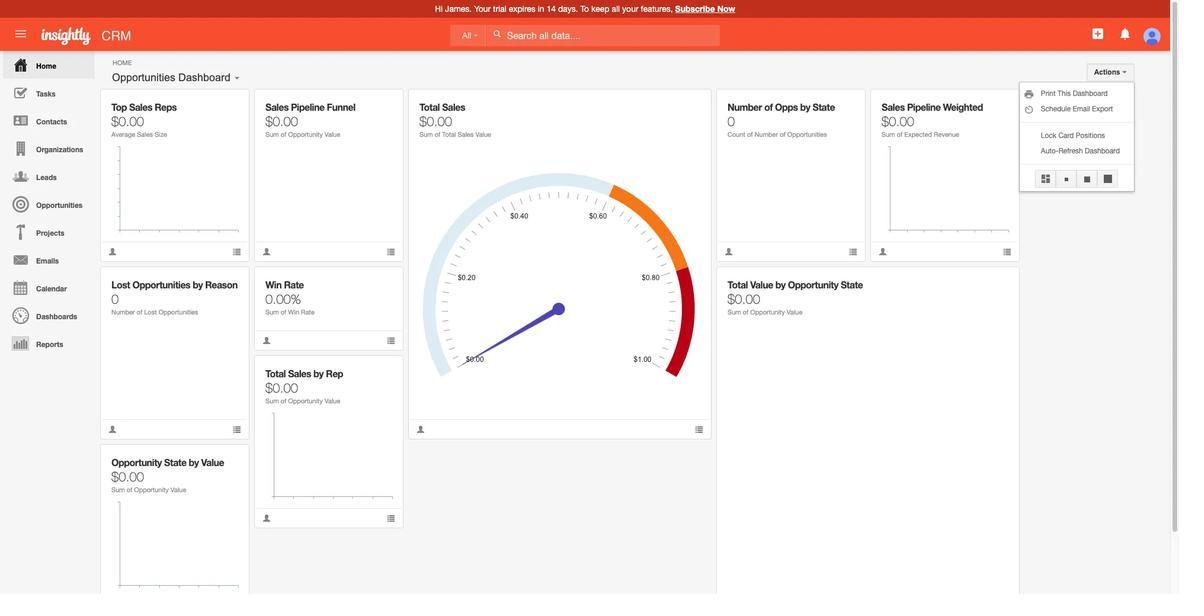 Task type: describe. For each thing, give the bounding box(es) containing it.
$0.00 inside "total sales $0.00 sum of total sales value"
[[420, 114, 452, 129]]

sales pipeline funnel link
[[266, 101, 355, 113]]

leads link
[[3, 162, 95, 190]]

opportunity state by value $0.00 sum of opportunity value
[[111, 457, 224, 494]]

count
[[728, 131, 746, 138]]

all
[[462, 31, 471, 40]]

of inside total value by opportunity state $0.00 sum of opportunity value
[[743, 309, 749, 316]]

of left opps
[[765, 101, 773, 113]]

features,
[[641, 4, 673, 14]]

to
[[581, 4, 589, 14]]

sum inside sales pipeline funnel $0.00 sum of opportunity value
[[266, 131, 279, 138]]

list image for sum
[[1003, 248, 1012, 256]]

auto-refresh dashboard button
[[1020, 143, 1134, 159]]

lock card positions button
[[1020, 128, 1134, 143]]

card
[[1059, 132, 1074, 140]]

lock card positions
[[1041, 132, 1105, 140]]

lock
[[1041, 132, 1057, 140]]

of inside total sales by rep $0.00 sum of opportunity value
[[281, 398, 286, 405]]

of inside the sales pipeline weighted $0.00 sum of expected revenue
[[897, 131, 903, 138]]

value inside sales pipeline funnel $0.00 sum of opportunity value
[[325, 131, 340, 138]]

0 horizontal spatial home
[[36, 62, 56, 71]]

sales inside the sales pipeline weighted $0.00 sum of expected revenue
[[882, 101, 905, 113]]

sum inside total sales by rep $0.00 sum of opportunity value
[[266, 398, 279, 405]]

total value by opportunity state link
[[728, 279, 863, 290]]

dashboard for print this dashboard
[[1073, 89, 1108, 98]]

total sales by rep link
[[266, 368, 343, 379]]

1 vertical spatial user image
[[263, 337, 271, 345]]

1 horizontal spatial home
[[113, 59, 132, 66]]

0.00%
[[266, 292, 301, 307]]

number of opps by state 0 count of number of opportunities
[[728, 101, 835, 138]]

of inside the win rate 0.00% sum of win rate
[[281, 309, 286, 316]]

0 vertical spatial number
[[728, 101, 762, 113]]

this
[[1058, 89, 1071, 98]]

0 vertical spatial rate
[[284, 279, 304, 290]]

by for lost opportunities by reason
[[193, 279, 203, 290]]

user image for total sales by rep
[[263, 514, 271, 523]]

trial
[[493, 4, 507, 14]]

total sales link
[[420, 101, 465, 113]]

1 vertical spatial win
[[288, 309, 299, 316]]

your
[[622, 4, 639, 14]]

navigation containing home
[[0, 51, 95, 357]]

refresh
[[1059, 147, 1083, 155]]

of inside sales pipeline funnel $0.00 sum of opportunity value
[[281, 131, 286, 138]]

pipeline for funnel
[[291, 101, 325, 113]]

dashboard for auto-refresh dashboard
[[1085, 147, 1120, 155]]

size
[[155, 131, 167, 138]]

lost opportunities by reason link
[[111, 279, 238, 290]]

state for $0.00
[[841, 279, 863, 290]]

reports link
[[3, 330, 95, 357]]

average
[[111, 131, 135, 138]]

1 vertical spatial lost
[[144, 309, 157, 316]]

schedule email export
[[1041, 105, 1113, 113]]

funnel
[[327, 101, 355, 113]]

1 vertical spatial list image
[[387, 337, 395, 345]]

auto-refresh dashboard
[[1041, 147, 1120, 155]]

user image for 0
[[725, 248, 733, 256]]

sum inside the win rate 0.00% sum of win rate
[[266, 309, 279, 316]]

of right count
[[747, 131, 753, 138]]

subscribe now link
[[675, 4, 735, 14]]

all
[[612, 4, 620, 14]]

organizations
[[36, 145, 83, 154]]

dashboards
[[36, 312, 77, 321]]

all link
[[450, 25, 486, 46]]

win rate link
[[266, 279, 304, 290]]

sales pipeline funnel $0.00 sum of opportunity value
[[266, 101, 355, 138]]

$0.00 inside total value by opportunity state $0.00 sum of opportunity value
[[728, 292, 760, 307]]

list image for $0.00
[[387, 248, 395, 256]]

state for 0
[[813, 101, 835, 113]]

export
[[1092, 105, 1113, 113]]

sales pipeline weighted $0.00 sum of expected revenue
[[882, 101, 983, 138]]

your
[[474, 4, 491, 14]]

notifications image
[[1118, 27, 1132, 41]]

0 vertical spatial lost
[[111, 279, 130, 290]]

sum inside "total sales $0.00 sum of total sales value"
[[420, 131, 433, 138]]

schedule
[[1041, 105, 1071, 113]]

opportunity state by value link
[[111, 457, 224, 468]]

$0.00 inside opportunity state by value $0.00 sum of opportunity value
[[111, 469, 144, 485]]

sum inside opportunity state by value $0.00 sum of opportunity value
[[111, 487, 125, 494]]

home link
[[3, 51, 95, 79]]

organizations link
[[3, 135, 95, 162]]

of down number of opps by state link
[[780, 131, 786, 138]]

user image for sales pipeline funnel
[[263, 248, 271, 256]]

reason
[[205, 279, 238, 290]]

james.
[[445, 4, 472, 14]]

positions
[[1076, 132, 1105, 140]]

emails
[[36, 257, 59, 266]]

actions button
[[1087, 63, 1135, 81]]

total value by opportunity state $0.00 sum of opportunity value
[[728, 279, 863, 316]]

0 horizontal spatial wrench image
[[224, 453, 233, 462]]

actions
[[1094, 68, 1122, 76]]

user image for top sales reps
[[108, 248, 117, 256]]

keep
[[591, 4, 610, 14]]

expected
[[905, 131, 932, 138]]

print this dashboard
[[1041, 89, 1108, 98]]

hi james. your trial expires in 14 days. to keep all your features, subscribe now
[[435, 4, 735, 14]]

opportunities link
[[3, 190, 95, 218]]

0 horizontal spatial win
[[266, 279, 282, 290]]

state inside opportunity state by value $0.00 sum of opportunity value
[[164, 457, 186, 468]]

0 inside 'lost opportunities by reason 0 number of lost opportunities'
[[111, 292, 119, 307]]

total for total
[[420, 101, 440, 113]]

opportunities dashboard button
[[108, 69, 235, 87]]



Task type: locate. For each thing, give the bounding box(es) containing it.
calendar
[[36, 284, 67, 293]]

sales
[[129, 101, 152, 113], [266, 101, 289, 113], [442, 101, 465, 113], [882, 101, 905, 113], [137, 131, 153, 138], [458, 131, 474, 138], [288, 368, 311, 379]]

of down the 0.00%
[[281, 309, 286, 316]]

1 vertical spatial dashboard
[[1073, 89, 1108, 98]]

number inside 'lost opportunities by reason 0 number of lost opportunities'
[[111, 309, 135, 316]]

state inside number of opps by state 0 count of number of opportunities
[[813, 101, 835, 113]]

0 vertical spatial list image
[[387, 248, 395, 256]]

win up the 0.00%
[[266, 279, 282, 290]]

expires
[[509, 4, 536, 14]]

rate down win rate link
[[301, 309, 315, 316]]

tasks link
[[3, 79, 95, 107]]

2 vertical spatial user image
[[417, 426, 425, 434]]

1 horizontal spatial pipeline
[[907, 101, 941, 113]]

opportunity inside sales pipeline funnel $0.00 sum of opportunity value
[[288, 131, 323, 138]]

0 vertical spatial wrench image
[[995, 98, 1003, 106]]

$0.00 up average
[[111, 114, 144, 129]]

user image for lost opportunities by reason
[[108, 426, 117, 434]]

of down the opportunity state by value link
[[127, 487, 132, 494]]

total inside total value by opportunity state $0.00 sum of opportunity value
[[728, 279, 748, 290]]

now
[[717, 4, 735, 14]]

sales pipeline weighted link
[[882, 101, 983, 113]]

subscribe
[[675, 4, 715, 14]]

1 horizontal spatial user image
[[417, 426, 425, 434]]

$0.00 down the opportunity state by value link
[[111, 469, 144, 485]]

2 horizontal spatial wrench image
[[995, 98, 1003, 106]]

crm
[[102, 28, 131, 43]]

of down total value by opportunity state link
[[743, 309, 749, 316]]

home up tasks link in the top left of the page
[[36, 62, 56, 71]]

number of opps by state link
[[728, 101, 835, 113]]

of inside opportunity state by value $0.00 sum of opportunity value
[[127, 487, 132, 494]]

pipeline inside sales pipeline funnel $0.00 sum of opportunity value
[[291, 101, 325, 113]]

contacts link
[[3, 107, 95, 135]]

list image for 0
[[233, 426, 241, 434]]

0 vertical spatial user image
[[725, 248, 733, 256]]

navigation
[[0, 51, 95, 357]]

pipeline left funnel
[[291, 101, 325, 113]]

0 vertical spatial dashboard
[[178, 72, 231, 84]]

weighted
[[943, 101, 983, 113]]

list image for average
[[233, 248, 241, 256]]

by for total value by opportunity state
[[776, 279, 786, 290]]

1 horizontal spatial win
[[288, 309, 299, 316]]

rate
[[284, 279, 304, 290], [301, 309, 315, 316]]

of
[[765, 101, 773, 113], [281, 131, 286, 138], [435, 131, 441, 138], [747, 131, 753, 138], [780, 131, 786, 138], [897, 131, 903, 138], [137, 309, 142, 316], [281, 309, 286, 316], [743, 309, 749, 316], [281, 398, 286, 405], [127, 487, 132, 494]]

1 vertical spatial 0
[[111, 292, 119, 307]]

2 vertical spatial wrench image
[[224, 453, 233, 462]]

0
[[728, 114, 735, 129], [111, 292, 119, 307]]

2 pipeline from the left
[[907, 101, 941, 113]]

by for opportunity state by value
[[189, 457, 199, 468]]

2 vertical spatial dashboard
[[1085, 147, 1120, 155]]

rate up the 0.00%
[[284, 279, 304, 290]]

0 horizontal spatial pipeline
[[291, 101, 325, 113]]

0 horizontal spatial state
[[164, 457, 186, 468]]

2 horizontal spatial user image
[[725, 248, 733, 256]]

dashboards link
[[3, 302, 95, 330]]

0 vertical spatial 0
[[728, 114, 735, 129]]

total for sum
[[266, 368, 286, 379]]

total sales by rep $0.00 sum of opportunity value
[[266, 368, 343, 405]]

pipeline
[[291, 101, 325, 113], [907, 101, 941, 113]]

top sales reps $0.00 average sales size
[[111, 101, 177, 138]]

total for $0.00
[[728, 279, 748, 290]]

opportunities inside button
[[112, 72, 175, 84]]

top
[[111, 101, 127, 113]]

1 vertical spatial state
[[841, 279, 863, 290]]

pipeline up expected
[[907, 101, 941, 113]]

reports
[[36, 340, 63, 349]]

Search all data.... text field
[[486, 25, 720, 46]]

by
[[800, 101, 811, 113], [193, 279, 203, 290], [776, 279, 786, 290], [314, 368, 324, 379], [189, 457, 199, 468]]

$0.00
[[111, 114, 144, 129], [266, 114, 298, 129], [420, 114, 452, 129], [882, 114, 915, 129], [728, 292, 760, 307], [266, 380, 298, 396], [111, 469, 144, 485]]

1 vertical spatial wrench image
[[379, 364, 387, 373]]

number down lost opportunities by reason link on the left
[[111, 309, 135, 316]]

top sales reps link
[[111, 101, 177, 113]]

value inside total sales by rep $0.00 sum of opportunity value
[[325, 398, 340, 405]]

list image
[[233, 248, 241, 256], [849, 248, 858, 256], [1003, 248, 1012, 256], [233, 426, 241, 434], [387, 514, 395, 523]]

lost opportunities by reason 0 number of lost opportunities
[[111, 279, 238, 316]]

win rate 0.00% sum of win rate
[[266, 279, 315, 316]]

state inside total value by opportunity state $0.00 sum of opportunity value
[[841, 279, 863, 290]]

$0.00 down sales pipeline funnel link in the top of the page
[[266, 114, 298, 129]]

14
[[547, 4, 556, 14]]

0 vertical spatial state
[[813, 101, 835, 113]]

opps
[[775, 101, 798, 113]]

total sales $0.00 sum of total sales value
[[420, 101, 491, 138]]

win down the 0.00%
[[288, 309, 299, 316]]

dashboard inside button
[[178, 72, 231, 84]]

$0.00 inside total sales by rep $0.00 sum of opportunity value
[[266, 380, 298, 396]]

$0.00 down total sales link
[[420, 114, 452, 129]]

contacts
[[36, 117, 67, 126]]

pipeline inside the sales pipeline weighted $0.00 sum of expected revenue
[[907, 101, 941, 113]]

$0.00 inside sales pipeline funnel $0.00 sum of opportunity value
[[266, 114, 298, 129]]

total inside total sales by rep $0.00 sum of opportunity value
[[266, 368, 286, 379]]

value inside "total sales $0.00 sum of total sales value"
[[476, 131, 491, 138]]

0 inside number of opps by state 0 count of number of opportunities
[[728, 114, 735, 129]]

by inside total sales by rep $0.00 sum of opportunity value
[[314, 368, 324, 379]]

opportunities inside navigation
[[36, 201, 83, 210]]

2 vertical spatial list image
[[695, 426, 703, 434]]

sum
[[266, 131, 279, 138], [420, 131, 433, 138], [882, 131, 895, 138], [266, 309, 279, 316], [728, 309, 741, 316], [266, 398, 279, 405], [111, 487, 125, 494]]

value
[[325, 131, 340, 138], [476, 131, 491, 138], [750, 279, 773, 290], [787, 309, 803, 316], [325, 398, 340, 405], [201, 457, 224, 468], [171, 487, 186, 494]]

opportunity inside total sales by rep $0.00 sum of opportunity value
[[288, 398, 323, 405]]

dashboard inside 'button'
[[1085, 147, 1120, 155]]

of down lost opportunities by reason link on the left
[[137, 309, 142, 316]]

sales inside total sales by rep $0.00 sum of opportunity value
[[288, 368, 311, 379]]

emails link
[[3, 246, 95, 274]]

in
[[538, 4, 544, 14]]

of down the total sales by rep link
[[281, 398, 286, 405]]

lost
[[111, 279, 130, 290], [144, 309, 157, 316]]

home down crm
[[113, 59, 132, 66]]

projects link
[[3, 218, 95, 246]]

opportunity
[[288, 131, 323, 138], [788, 279, 839, 290], [750, 309, 785, 316], [288, 398, 323, 405], [111, 457, 162, 468], [134, 487, 169, 494]]

of down sales pipeline funnel link in the top of the page
[[281, 131, 286, 138]]

0 horizontal spatial 0
[[111, 292, 119, 307]]

print
[[1041, 89, 1056, 98]]

pipeline for weighted
[[907, 101, 941, 113]]

reps
[[155, 101, 177, 113]]

hi
[[435, 4, 443, 14]]

white image
[[493, 30, 501, 38]]

$0.00 down total value by opportunity state link
[[728, 292, 760, 307]]

1 horizontal spatial lost
[[144, 309, 157, 316]]

wrench image
[[995, 98, 1003, 106], [379, 364, 387, 373], [224, 453, 233, 462]]

of inside "total sales $0.00 sum of total sales value"
[[435, 131, 441, 138]]

user image for sales pipeline weighted
[[879, 248, 887, 256]]

$0.00 inside top sales reps $0.00 average sales size
[[111, 114, 144, 129]]

list image for $0.00
[[387, 514, 395, 523]]

opportunities dashboard
[[112, 72, 231, 84]]

number
[[728, 101, 762, 113], [755, 131, 778, 138], [111, 309, 135, 316]]

by for total sales by rep
[[314, 368, 324, 379]]

opportunities inside number of opps by state 0 count of number of opportunities
[[788, 131, 827, 138]]

print this dashboard link
[[1020, 86, 1134, 101]]

sum inside the sales pipeline weighted $0.00 sum of expected revenue
[[882, 131, 895, 138]]

of left expected
[[897, 131, 903, 138]]

calendar link
[[3, 274, 95, 302]]

win
[[266, 279, 282, 290], [288, 309, 299, 316]]

wrench image
[[224, 98, 233, 106], [379, 98, 387, 106], [687, 98, 695, 106], [841, 98, 849, 106], [224, 276, 233, 284], [379, 276, 387, 284], [995, 276, 1003, 284]]

0 horizontal spatial user image
[[263, 337, 271, 345]]

2 horizontal spatial state
[[841, 279, 863, 290]]

wrench image for $0.00
[[995, 98, 1003, 106]]

1 horizontal spatial 0
[[728, 114, 735, 129]]

sum inside total value by opportunity state $0.00 sum of opportunity value
[[728, 309, 741, 316]]

user image
[[108, 248, 117, 256], [263, 248, 271, 256], [879, 248, 887, 256], [108, 426, 117, 434], [263, 514, 271, 523]]

by inside opportunity state by value $0.00 sum of opportunity value
[[189, 457, 199, 468]]

$0.00 up expected
[[882, 114, 915, 129]]

of down total sales link
[[435, 131, 441, 138]]

0 vertical spatial win
[[266, 279, 282, 290]]

email
[[1073, 105, 1090, 113]]

1 horizontal spatial wrench image
[[379, 364, 387, 373]]

2 vertical spatial number
[[111, 309, 135, 316]]

number right count
[[755, 131, 778, 138]]

user image for $0.00
[[417, 426, 425, 434]]

opportunities
[[112, 72, 175, 84], [788, 131, 827, 138], [36, 201, 83, 210], [132, 279, 190, 290], [159, 309, 198, 316]]

$0.00 down the total sales by rep link
[[266, 380, 298, 396]]

revenue
[[934, 131, 960, 138]]

1 horizontal spatial state
[[813, 101, 835, 113]]

list image for sum
[[695, 426, 703, 434]]

total
[[420, 101, 440, 113], [442, 131, 456, 138], [728, 279, 748, 290], [266, 368, 286, 379]]

by inside total value by opportunity state $0.00 sum of opportunity value
[[776, 279, 786, 290]]

number up count
[[728, 101, 762, 113]]

days.
[[558, 4, 578, 14]]

schedule email export link
[[1020, 101, 1134, 117]]

1 vertical spatial number
[[755, 131, 778, 138]]

$0.00 inside the sales pipeline weighted $0.00 sum of expected revenue
[[882, 114, 915, 129]]

by inside 'lost opportunities by reason 0 number of lost opportunities'
[[193, 279, 203, 290]]

0 horizontal spatial lost
[[111, 279, 130, 290]]

list image for state
[[849, 248, 858, 256]]

2 vertical spatial state
[[164, 457, 186, 468]]

home
[[113, 59, 132, 66], [36, 62, 56, 71]]

tasks
[[36, 89, 56, 98]]

1 pipeline from the left
[[291, 101, 325, 113]]

user image
[[725, 248, 733, 256], [263, 337, 271, 345], [417, 426, 425, 434]]

of inside 'lost opportunities by reason 0 number of lost opportunities'
[[137, 309, 142, 316]]

auto-
[[1041, 147, 1059, 155]]

projects
[[36, 229, 64, 238]]

rep
[[326, 368, 343, 379]]

leads
[[36, 173, 57, 182]]

sales inside sales pipeline funnel $0.00 sum of opportunity value
[[266, 101, 289, 113]]

list image
[[387, 248, 395, 256], [387, 337, 395, 345], [695, 426, 703, 434]]

1 vertical spatial rate
[[301, 309, 315, 316]]

by inside number of opps by state 0 count of number of opportunities
[[800, 101, 811, 113]]

wrench image for rep
[[379, 364, 387, 373]]



Task type: vqa. For each thing, say whether or not it's contained in the screenshot.
of within 'Sales Pipeline Funnel $0.00 Sum Of Opportunity Value'
yes



